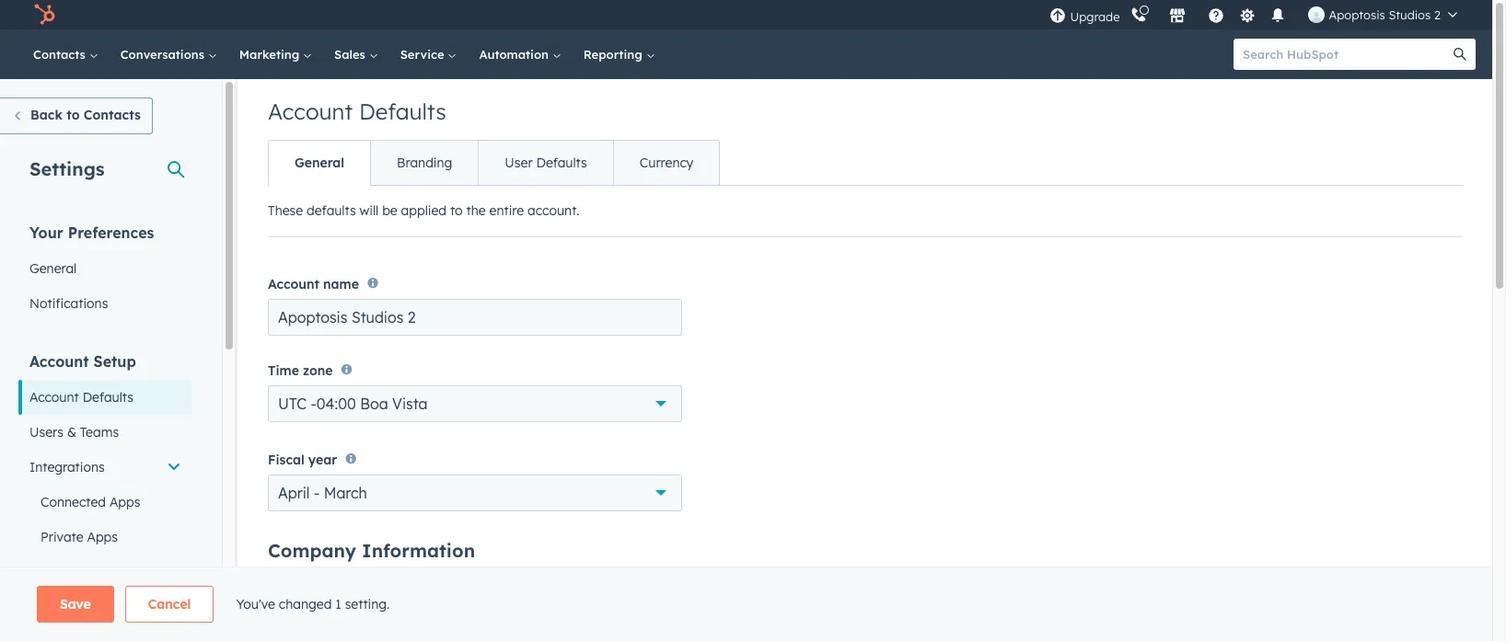 Task type: vqa. For each thing, say whether or not it's contained in the screenshot.
johnson
no



Task type: describe. For each thing, give the bounding box(es) containing it.
you've changed 1 setting.
[[236, 597, 390, 613]]

year
[[308, 452, 337, 469]]

company information this information will be used as a default where needed. if you're looking to update your company information for billing, visit
[[268, 540, 865, 604]]

email
[[41, 565, 74, 581]]

apps for connected apps
[[110, 495, 140, 511]]

april
[[278, 484, 310, 503]]

private
[[41, 530, 83, 546]]

changed
[[279, 597, 332, 613]]

boa
[[360, 395, 388, 413]]

1
[[335, 597, 341, 613]]

marketplace
[[29, 603, 105, 620]]

save
[[60, 597, 91, 613]]

notifications button
[[1263, 0, 1294, 29]]

user defaults link
[[478, 141, 613, 185]]

0 vertical spatial will
[[360, 203, 379, 219]]

calling icon button
[[1124, 3, 1155, 27]]

notifications
[[29, 296, 108, 312]]

private apps
[[41, 530, 118, 546]]

apoptosis
[[1329, 7, 1386, 22]]

march
[[324, 484, 367, 503]]

used
[[412, 565, 441, 582]]

defaults
[[307, 203, 356, 219]]

zone
[[303, 363, 333, 379]]

hubspot link
[[22, 4, 69, 26]]

update
[[731, 565, 774, 582]]

calling icon image
[[1131, 7, 1148, 24]]

user defaults
[[505, 155, 587, 171]]

upgrade image
[[1050, 8, 1067, 24]]

connected apps link
[[18, 485, 192, 520]]

- for march
[[314, 484, 320, 503]]

fiscal
[[268, 452, 305, 469]]

automation link
[[468, 29, 573, 79]]

search image
[[1454, 48, 1467, 61]]

contacts link
[[22, 29, 109, 79]]

general for your
[[29, 261, 77, 277]]

account setup element
[[18, 352, 192, 642]]

marketplace downloads
[[29, 603, 176, 620]]

account defaults link
[[18, 380, 192, 415]]

apoptosis studios 2 button
[[1298, 0, 1469, 29]]

defaults for user defaults link
[[536, 155, 587, 171]]

users & teams
[[29, 425, 119, 441]]

connected
[[41, 495, 106, 511]]

1 vertical spatial information
[[268, 588, 339, 604]]

account inside "link"
[[29, 390, 79, 406]]

cancel button
[[125, 587, 214, 623]]

automation
[[479, 47, 552, 62]]

users
[[29, 425, 64, 441]]

currency link
[[613, 141, 720, 185]]

connected apps
[[41, 495, 140, 511]]

fiscal year
[[268, 452, 337, 469]]

setting.
[[345, 597, 390, 613]]

vista
[[392, 395, 428, 413]]

0 vertical spatial be
[[382, 203, 398, 219]]

defaults for account defaults "link"
[[83, 390, 133, 406]]

information
[[362, 540, 475, 563]]

settings link
[[1236, 5, 1259, 24]]

the
[[466, 203, 486, 219]]

default
[[474, 565, 517, 582]]

0 vertical spatial contacts
[[33, 47, 89, 62]]

0 horizontal spatial to
[[66, 107, 80, 123]]

users & teams link
[[18, 415, 192, 450]]

apoptosis studios 2
[[1329, 7, 1441, 22]]

1 horizontal spatial defaults
[[359, 98, 446, 125]]

Account name text field
[[268, 300, 682, 336]]

utc
[[278, 395, 307, 413]]

back to contacts link
[[0, 98, 153, 134]]

help button
[[1201, 0, 1233, 29]]

notifications image
[[1270, 8, 1287, 25]]

general for account
[[295, 155, 345, 171]]

april - march
[[278, 484, 367, 503]]

your preferences
[[29, 224, 154, 242]]

setup
[[94, 353, 136, 371]]

time
[[268, 363, 299, 379]]

account defaults inside account defaults "link"
[[29, 390, 133, 406]]

utc -04:00 boa vista
[[278, 395, 428, 413]]

where
[[520, 565, 557, 582]]

company
[[808, 565, 865, 582]]

conversations link
[[109, 29, 228, 79]]

marketplaces image
[[1170, 8, 1187, 25]]

entire
[[490, 203, 524, 219]]

navigation containing general
[[268, 140, 720, 186]]

needed.
[[560, 565, 608, 582]]

downloads
[[108, 603, 176, 620]]

service inside service link
[[400, 47, 448, 62]]

help image
[[1209, 8, 1225, 25]]



Task type: locate. For each thing, give the bounding box(es) containing it.
account up users
[[29, 390, 79, 406]]

studios
[[1389, 7, 1431, 22]]

1 vertical spatial will
[[370, 565, 389, 582]]

1 horizontal spatial general
[[295, 155, 345, 171]]

defaults right user
[[536, 155, 587, 171]]

settings image
[[1239, 8, 1256, 24]]

0 vertical spatial apps
[[110, 495, 140, 511]]

account defaults
[[268, 98, 446, 125], [29, 390, 133, 406]]

account left name
[[268, 277, 320, 293]]

service
[[400, 47, 448, 62], [78, 565, 123, 581]]

apps up private apps "link"
[[110, 495, 140, 511]]

service link
[[389, 29, 468, 79]]

account defaults up users & teams
[[29, 390, 133, 406]]

be inside company information this information will be used as a default where needed. if you're looking to update your company information for billing, visit
[[393, 565, 408, 582]]

to right back
[[66, 107, 80, 123]]

apps inside "link"
[[87, 530, 118, 546]]

to left update
[[714, 565, 727, 582]]

reporting link
[[573, 29, 666, 79]]

1 vertical spatial general link
[[18, 251, 192, 286]]

apps for private apps
[[87, 530, 118, 546]]

0 horizontal spatial defaults
[[83, 390, 133, 406]]

account
[[268, 98, 353, 125], [268, 277, 320, 293], [29, 353, 89, 371], [29, 390, 79, 406]]

0 vertical spatial account defaults
[[268, 98, 446, 125]]

2 horizontal spatial defaults
[[536, 155, 587, 171]]

0 vertical spatial -
[[311, 395, 317, 413]]

reporting
[[584, 47, 646, 62]]

general link up the defaults on the left of the page
[[269, 141, 370, 185]]

- right april
[[314, 484, 320, 503]]

account left the setup
[[29, 353, 89, 371]]

1 horizontal spatial general link
[[269, 141, 370, 185]]

defaults up branding link
[[359, 98, 446, 125]]

general down your
[[29, 261, 77, 277]]

account.
[[528, 203, 580, 219]]

be left the applied
[[382, 203, 398, 219]]

be left used
[[393, 565, 408, 582]]

general inside your preferences element
[[29, 261, 77, 277]]

service inside the email service provider 'link'
[[78, 565, 123, 581]]

0 vertical spatial service
[[400, 47, 448, 62]]

1 horizontal spatial service
[[400, 47, 448, 62]]

conversations
[[120, 47, 208, 62]]

defaults up users & teams link
[[83, 390, 133, 406]]

1 vertical spatial account defaults
[[29, 390, 133, 406]]

a
[[462, 565, 470, 582]]

2 vertical spatial defaults
[[83, 390, 133, 406]]

these defaults will be applied to the entire account.
[[268, 203, 580, 219]]

0 vertical spatial general
[[295, 155, 345, 171]]

tara schultz image
[[1309, 6, 1326, 23]]

- inside "popup button"
[[311, 395, 317, 413]]

0 vertical spatial information
[[296, 565, 367, 582]]

if
[[612, 565, 623, 582]]

search button
[[1445, 39, 1476, 70]]

private apps link
[[18, 520, 192, 555]]

1 vertical spatial contacts
[[84, 107, 141, 123]]

utc -04:00 boa vista button
[[268, 386, 682, 422]]

contacts right back
[[84, 107, 141, 123]]

save button
[[37, 587, 114, 623]]

settings
[[29, 157, 105, 180]]

will up billing,
[[370, 565, 389, 582]]

your
[[29, 224, 63, 242]]

sales
[[334, 47, 369, 62]]

- for 04:00
[[311, 395, 317, 413]]

&
[[67, 425, 76, 441]]

account defaults down sales link
[[268, 98, 446, 125]]

contacts down hubspot link
[[33, 47, 89, 62]]

1 vertical spatial be
[[393, 565, 408, 582]]

hubspot image
[[33, 4, 55, 26]]

0 vertical spatial to
[[66, 107, 80, 123]]

defaults
[[359, 98, 446, 125], [536, 155, 587, 171], [83, 390, 133, 406]]

be
[[382, 203, 398, 219], [393, 565, 408, 582]]

general inside 'navigation'
[[295, 155, 345, 171]]

name
[[323, 277, 359, 293]]

information down company
[[296, 565, 367, 582]]

2 horizontal spatial to
[[714, 565, 727, 582]]

Search HubSpot search field
[[1234, 39, 1460, 70]]

april - march button
[[268, 475, 682, 512]]

back
[[30, 107, 63, 123]]

this
[[268, 565, 292, 582]]

company
[[268, 540, 356, 563]]

email service provider
[[41, 565, 177, 581]]

0 horizontal spatial general link
[[18, 251, 192, 286]]

will right the defaults on the left of the page
[[360, 203, 379, 219]]

these
[[268, 203, 303, 219]]

defaults inside "link"
[[83, 390, 133, 406]]

marketplaces button
[[1159, 0, 1198, 29]]

marketing
[[239, 47, 303, 62]]

- right utc at the left of page
[[311, 395, 317, 413]]

to left the
[[450, 203, 463, 219]]

time zone
[[268, 363, 333, 379]]

you've
[[236, 597, 275, 613]]

general link for your
[[18, 251, 192, 286]]

menu
[[1048, 0, 1471, 29]]

general link
[[269, 141, 370, 185], [18, 251, 192, 286]]

-
[[311, 395, 317, 413], [314, 484, 320, 503]]

general
[[295, 155, 345, 171], [29, 261, 77, 277]]

1 vertical spatial -
[[314, 484, 320, 503]]

1 horizontal spatial to
[[450, 203, 463, 219]]

service down private apps "link"
[[78, 565, 123, 581]]

provider
[[126, 565, 177, 581]]

general link for account
[[269, 141, 370, 185]]

service right sales link
[[400, 47, 448, 62]]

marketplace downloads link
[[18, 594, 192, 629]]

1 vertical spatial defaults
[[536, 155, 587, 171]]

04:00
[[317, 395, 356, 413]]

- inside popup button
[[314, 484, 320, 503]]

marketing link
[[228, 29, 323, 79]]

will inside company information this information will be used as a default where needed. if you're looking to update your company information for billing, visit
[[370, 565, 389, 582]]

navigation
[[268, 140, 720, 186]]

to
[[66, 107, 80, 123], [450, 203, 463, 219], [714, 565, 727, 582]]

branding link
[[370, 141, 478, 185]]

preferences
[[68, 224, 154, 242]]

upgrade
[[1071, 9, 1120, 23]]

0 horizontal spatial service
[[78, 565, 123, 581]]

1 vertical spatial apps
[[87, 530, 118, 546]]

1 vertical spatial service
[[78, 565, 123, 581]]

0 vertical spatial general link
[[269, 141, 370, 185]]

account name
[[268, 277, 359, 293]]

billing,
[[364, 588, 403, 604]]

applied
[[401, 203, 447, 219]]

general up the defaults on the left of the page
[[295, 155, 345, 171]]

teams
[[80, 425, 119, 441]]

apps
[[110, 495, 140, 511], [87, 530, 118, 546]]

user
[[505, 155, 533, 171]]

email service provider link
[[18, 555, 192, 590]]

0 horizontal spatial account defaults
[[29, 390, 133, 406]]

your
[[778, 565, 805, 582]]

will
[[360, 203, 379, 219], [370, 565, 389, 582]]

your preferences element
[[18, 223, 192, 321]]

visit
[[406, 588, 431, 604]]

information down this in the bottom left of the page
[[268, 588, 339, 604]]

0 horizontal spatial general
[[29, 261, 77, 277]]

0 vertical spatial defaults
[[359, 98, 446, 125]]

cancel
[[148, 597, 191, 613]]

general link down the preferences
[[18, 251, 192, 286]]

information
[[296, 565, 367, 582], [268, 588, 339, 604]]

for
[[343, 588, 360, 604]]

notifications link
[[18, 286, 192, 321]]

1 vertical spatial to
[[450, 203, 463, 219]]

back to contacts
[[30, 107, 141, 123]]

currency
[[640, 155, 694, 171]]

2 vertical spatial to
[[714, 565, 727, 582]]

apps up the email service provider 'link'
[[87, 530, 118, 546]]

2
[[1435, 7, 1441, 22]]

menu containing apoptosis studios 2
[[1048, 0, 1471, 29]]

1 horizontal spatial account defaults
[[268, 98, 446, 125]]

to inside company information this information will be used as a default where needed. if you're looking to update your company information for billing, visit
[[714, 565, 727, 582]]

1 vertical spatial general
[[29, 261, 77, 277]]

integrations button
[[18, 450, 192, 485]]

account down marketing link
[[268, 98, 353, 125]]

integrations
[[29, 460, 105, 476]]



